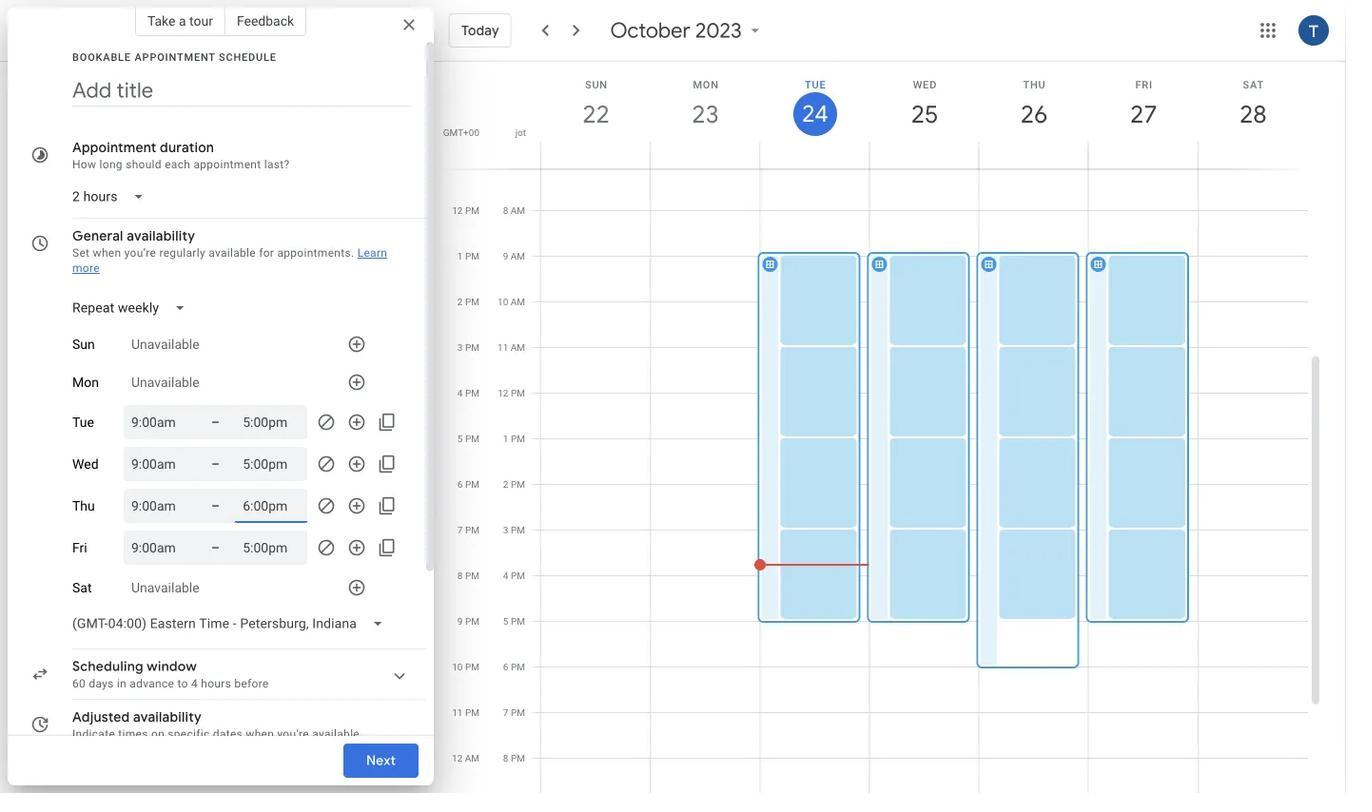 Task type: describe. For each thing, give the bounding box(es) containing it.
2 horizontal spatial 4
[[503, 571, 509, 582]]

take a tour
[[147, 13, 213, 29]]

0 horizontal spatial 1
[[458, 251, 463, 262]]

11 pm
[[452, 708, 480, 719]]

0 vertical spatial 8 pm
[[458, 571, 480, 582]]

0 horizontal spatial 4 pm
[[458, 388, 480, 399]]

10 for 10 pm
[[452, 662, 463, 673]]

0 vertical spatial 7 pm
[[458, 525, 480, 536]]

specific
[[168, 728, 210, 741]]

9 am
[[503, 251, 525, 262]]

jot
[[516, 127, 526, 138]]

hours
[[201, 678, 231, 691]]

thu 26
[[1020, 79, 1047, 130]]

october
[[611, 17, 691, 44]]

bookable
[[72, 51, 131, 63]]

End time on Fridays text field
[[243, 537, 300, 560]]

sun for sun
[[72, 337, 95, 352]]

indicate
[[72, 728, 115, 741]]

last?
[[264, 158, 290, 171]]

fri 27
[[1129, 79, 1157, 130]]

26
[[1020, 99, 1047, 130]]

1 horizontal spatial 3
[[503, 525, 509, 536]]

each
[[165, 158, 191, 171]]

1 vertical spatial 11
[[498, 342, 509, 354]]

0 horizontal spatial 3 pm
[[458, 342, 480, 354]]

23
[[691, 99, 718, 130]]

28
[[1239, 99, 1266, 130]]

thu for thu 26
[[1024, 79, 1047, 90]]

sat 28
[[1239, 79, 1266, 130]]

27
[[1129, 99, 1157, 130]]

0 horizontal spatial you're
[[124, 247, 156, 260]]

learn more link
[[72, 247, 388, 275]]

bookable appointment schedule
[[72, 51, 277, 63]]

2023
[[696, 17, 742, 44]]

1 vertical spatial 11 am
[[498, 342, 525, 354]]

learn more
[[72, 247, 388, 275]]

scheduling
[[72, 659, 144, 676]]

4 inside scheduling window 60 days in advance to 4 hours before
[[191, 678, 198, 691]]

wed for wed 25
[[913, 79, 938, 90]]

am down the gmt+00
[[465, 159, 480, 171]]

october 2023 button
[[603, 17, 773, 44]]

1 vertical spatial 5
[[503, 616, 509, 628]]

mon for mon
[[72, 375, 99, 390]]

window
[[147, 659, 197, 676]]

0 vertical spatial 8
[[503, 205, 509, 217]]

0 horizontal spatial available
[[209, 247, 256, 260]]

8 am
[[503, 205, 525, 217]]

today
[[462, 22, 499, 39]]

friday, 27 october element
[[1122, 92, 1166, 136]]

0 horizontal spatial 1 pm
[[458, 251, 480, 262]]

25
[[910, 99, 938, 130]]

sunday, 22 october element
[[574, 92, 618, 136]]

23 column header
[[650, 62, 761, 169]]

to
[[177, 678, 188, 691]]

1 horizontal spatial 2 pm
[[503, 479, 525, 491]]

– for thu
[[211, 498, 220, 514]]

1 horizontal spatial 6
[[503, 662, 509, 673]]

1 horizontal spatial 6 pm
[[503, 662, 525, 673]]

9 pm
[[458, 616, 480, 628]]

general
[[72, 227, 123, 245]]

mon for mon 23
[[693, 79, 719, 90]]

0 horizontal spatial 6 pm
[[458, 479, 480, 491]]

0 vertical spatial 5
[[458, 434, 463, 445]]

schedule
[[219, 51, 277, 63]]

9 for 9 pm
[[458, 616, 463, 628]]

am up 9 am
[[511, 205, 525, 217]]

when inside adjusted availability indicate times on specific dates when you're available
[[246, 728, 274, 741]]

long
[[100, 158, 123, 171]]

0 vertical spatial 12
[[452, 205, 463, 217]]

Start time on Tuesdays text field
[[131, 411, 188, 434]]

24 column header
[[760, 62, 870, 169]]

set
[[72, 247, 90, 260]]

availability for adjusted
[[133, 709, 202, 726]]

grid containing 22
[[442, 62, 1324, 794]]

Add title text field
[[72, 76, 411, 105]]

next button
[[343, 739, 419, 784]]

Start time on Thursdays text field
[[131, 495, 188, 518]]

october 2023
[[611, 17, 742, 44]]

thursday, 26 october element
[[1013, 92, 1057, 136]]

tue for tue 24
[[805, 79, 827, 90]]

a
[[179, 13, 186, 29]]

thu for thu
[[72, 499, 95, 514]]

more
[[72, 262, 100, 275]]

should
[[126, 158, 162, 171]]

0 horizontal spatial 3
[[458, 342, 463, 354]]

advance
[[130, 678, 174, 691]]

0 vertical spatial 7
[[503, 159, 509, 171]]

10 am
[[498, 296, 525, 308]]

appointments.
[[277, 247, 354, 260]]

26 column header
[[979, 62, 1090, 169]]

you're inside adjusted availability indicate times on specific dates when you're available
[[277, 728, 309, 741]]

2 vertical spatial 8
[[503, 753, 509, 765]]

– for wed
[[211, 456, 220, 472]]

0 horizontal spatial 6
[[458, 479, 463, 491]]

tue for tue
[[72, 415, 94, 430]]

unavailable for sun
[[131, 337, 200, 352]]

duration
[[160, 139, 214, 156]]

0 horizontal spatial 12 pm
[[452, 205, 480, 217]]

sun 22
[[582, 79, 609, 130]]



Task type: vqa. For each thing, say whether or not it's contained in the screenshot.


Task type: locate. For each thing, give the bounding box(es) containing it.
1 horizontal spatial 3 pm
[[503, 525, 525, 536]]

before
[[235, 678, 269, 691]]

am down 11 pm
[[465, 753, 480, 765]]

1 unavailable from the top
[[131, 337, 200, 352]]

take a tour button
[[135, 6, 225, 36]]

12 down 10 am at left
[[498, 388, 509, 399]]

grid
[[442, 62, 1324, 794]]

general availability
[[72, 227, 195, 245]]

7 am
[[503, 159, 525, 171]]

12 down 11 pm
[[452, 753, 463, 765]]

wed inside wed 25
[[913, 79, 938, 90]]

1 vertical spatial sat
[[72, 580, 92, 596]]

2 – from the top
[[211, 456, 220, 472]]

1 horizontal spatial 2
[[503, 479, 509, 491]]

how
[[72, 158, 96, 171]]

End time on Tuesdays text field
[[243, 411, 300, 434]]

1
[[458, 251, 463, 262], [503, 434, 509, 445]]

sat inside sat 28
[[1244, 79, 1265, 90]]

1 vertical spatial 12
[[498, 388, 509, 399]]

10
[[498, 296, 509, 308], [452, 662, 463, 673]]

1 vertical spatial 8 pm
[[503, 753, 525, 765]]

3
[[458, 342, 463, 354], [503, 525, 509, 536]]

0 vertical spatial 10
[[498, 296, 509, 308]]

adjusted availability indicate times on specific dates when you're available
[[72, 709, 360, 741]]

2 vertical spatial unavailable
[[131, 580, 200, 596]]

1 vertical spatial availability
[[133, 709, 202, 726]]

8 up 9 am
[[503, 205, 509, 217]]

0 vertical spatial 11 am
[[452, 159, 480, 171]]

0 vertical spatial 11
[[452, 159, 463, 171]]

1 horizontal spatial 10
[[498, 296, 509, 308]]

– for tue
[[211, 415, 220, 430]]

set when you're regularly available for appointments.
[[72, 247, 354, 260]]

1 – from the top
[[211, 415, 220, 430]]

Start time on Wednesdays text field
[[131, 453, 188, 476]]

am down 10 am at left
[[511, 342, 525, 354]]

sat up scheduling
[[72, 580, 92, 596]]

0 vertical spatial available
[[209, 247, 256, 260]]

1 horizontal spatial 4 pm
[[503, 571, 525, 582]]

11 am
[[452, 159, 480, 171], [498, 342, 525, 354]]

1 vertical spatial 12 pm
[[498, 388, 525, 399]]

sun for sun 22
[[585, 79, 608, 90]]

0 horizontal spatial 11 am
[[452, 159, 480, 171]]

0 horizontal spatial thu
[[72, 499, 95, 514]]

1 vertical spatial wed
[[72, 457, 99, 472]]

available
[[209, 247, 256, 260], [312, 728, 360, 741]]

60
[[72, 678, 86, 691]]

10 up 11 pm
[[452, 662, 463, 673]]

unavailable for sat
[[131, 580, 200, 596]]

0 vertical spatial availability
[[127, 227, 195, 245]]

8 pm
[[458, 571, 480, 582], [503, 753, 525, 765]]

0 horizontal spatial 7 pm
[[458, 525, 480, 536]]

1 vertical spatial 9
[[458, 616, 463, 628]]

0 vertical spatial 6 pm
[[458, 479, 480, 491]]

next
[[366, 753, 396, 770]]

3 – from the top
[[211, 498, 220, 514]]

thu inside thu 26
[[1024, 79, 1047, 90]]

8 pm right the 12 am
[[503, 753, 525, 765]]

7 pm up 9 pm on the left of the page
[[458, 525, 480, 536]]

dates
[[213, 728, 243, 741]]

1 horizontal spatial sun
[[585, 79, 608, 90]]

1 pm
[[458, 251, 480, 262], [503, 434, 525, 445]]

fri for fri
[[72, 540, 87, 556]]

0 horizontal spatial 8 pm
[[458, 571, 480, 582]]

wed up wednesday, 25 october "element"
[[913, 79, 938, 90]]

1 vertical spatial available
[[312, 728, 360, 741]]

5
[[458, 434, 463, 445], [503, 616, 509, 628]]

None field
[[65, 180, 160, 214], [65, 291, 201, 326], [65, 607, 399, 642], [65, 180, 160, 214], [65, 291, 201, 326], [65, 607, 399, 642]]

1 horizontal spatial fri
[[1136, 79, 1153, 90]]

am down jot
[[511, 159, 525, 171]]

0 horizontal spatial tue
[[72, 415, 94, 430]]

2 vertical spatial 11
[[452, 708, 463, 719]]

7 up 9 pm on the left of the page
[[458, 525, 463, 536]]

appointment
[[72, 139, 157, 156]]

today button
[[449, 8, 512, 53]]

0 vertical spatial thu
[[1024, 79, 1047, 90]]

11 am down the gmt+00
[[452, 159, 480, 171]]

1 vertical spatial 7
[[458, 525, 463, 536]]

when down general
[[93, 247, 121, 260]]

11
[[452, 159, 463, 171], [498, 342, 509, 354], [452, 708, 463, 719]]

regularly
[[159, 247, 206, 260]]

7 pm right 11 pm
[[503, 708, 525, 719]]

1 vertical spatial 6
[[503, 662, 509, 673]]

1 vertical spatial 10
[[452, 662, 463, 673]]

1 vertical spatial thu
[[72, 499, 95, 514]]

12 pm down 10 am at left
[[498, 388, 525, 399]]

0 horizontal spatial 9
[[458, 616, 463, 628]]

4 – from the top
[[211, 540, 220, 556]]

– for fri
[[211, 540, 220, 556]]

1 horizontal spatial wed
[[913, 79, 938, 90]]

1 horizontal spatial 12 pm
[[498, 388, 525, 399]]

adjusted
[[72, 709, 130, 726]]

9 up 10 pm on the bottom left of page
[[458, 616, 463, 628]]

sun up the sunday, 22 october element
[[585, 79, 608, 90]]

0 vertical spatial 9
[[503, 251, 509, 262]]

22
[[582, 99, 609, 130]]

mon
[[693, 79, 719, 90], [72, 375, 99, 390]]

0 vertical spatial 1
[[458, 251, 463, 262]]

6 pm
[[458, 479, 480, 491], [503, 662, 525, 673]]

days
[[89, 678, 114, 691]]

0 vertical spatial 3 pm
[[458, 342, 480, 354]]

0 horizontal spatial sun
[[72, 337, 95, 352]]

for
[[259, 247, 274, 260]]

wed left start time on wednesdays text field
[[72, 457, 99, 472]]

wed for wed
[[72, 457, 99, 472]]

1 horizontal spatial 7 pm
[[503, 708, 525, 719]]

tue inside tue 24
[[805, 79, 827, 90]]

sat for sat 28
[[1244, 79, 1265, 90]]

mon inside mon 23
[[693, 79, 719, 90]]

9 for 9 am
[[503, 251, 509, 262]]

11 up the 12 am
[[452, 708, 463, 719]]

0 horizontal spatial fri
[[72, 540, 87, 556]]

1 vertical spatial 5 pm
[[503, 616, 525, 628]]

0 vertical spatial unavailable
[[131, 337, 200, 352]]

12
[[452, 205, 463, 217], [498, 388, 509, 399], [452, 753, 463, 765]]

tue up 24
[[805, 79, 827, 90]]

learn
[[358, 247, 388, 260]]

2
[[458, 296, 463, 308], [503, 479, 509, 491]]

sun inside sun 22
[[585, 79, 608, 90]]

unavailable for mon
[[131, 375, 200, 390]]

appointment
[[135, 51, 216, 63]]

1 horizontal spatial 1 pm
[[503, 434, 525, 445]]

sat up "saturday, 28 october" element
[[1244, 79, 1265, 90]]

0 vertical spatial tue
[[805, 79, 827, 90]]

sun down more on the top of page
[[72, 337, 95, 352]]

0 horizontal spatial sat
[[72, 580, 92, 596]]

gmt+00
[[443, 127, 480, 138]]

28 column header
[[1198, 62, 1309, 169]]

11 am down 10 am at left
[[498, 342, 525, 354]]

22 column header
[[541, 62, 651, 169]]

9
[[503, 251, 509, 262], [458, 616, 463, 628]]

2 unavailable from the top
[[131, 375, 200, 390]]

1 vertical spatial you're
[[277, 728, 309, 741]]

availability inside adjusted availability indicate times on specific dates when you're available
[[133, 709, 202, 726]]

tour
[[189, 13, 213, 29]]

am down 8 am
[[511, 251, 525, 262]]

0 horizontal spatial when
[[93, 247, 121, 260]]

when right dates
[[246, 728, 274, 741]]

Start time on Fridays text field
[[131, 537, 188, 560]]

11 down 10 am at left
[[498, 342, 509, 354]]

0 vertical spatial 2
[[458, 296, 463, 308]]

in
[[117, 678, 127, 691]]

pm
[[465, 205, 480, 217], [465, 251, 480, 262], [465, 296, 480, 308], [465, 342, 480, 354], [465, 388, 480, 399], [511, 388, 525, 399], [465, 434, 480, 445], [511, 434, 525, 445], [465, 479, 480, 491], [511, 479, 525, 491], [465, 525, 480, 536], [511, 525, 525, 536], [465, 571, 480, 582], [511, 571, 525, 582], [465, 616, 480, 628], [511, 616, 525, 628], [465, 662, 480, 673], [511, 662, 525, 673], [465, 708, 480, 719], [511, 708, 525, 719], [511, 753, 525, 765]]

1 vertical spatial 2 pm
[[503, 479, 525, 491]]

11 down the gmt+00
[[452, 159, 463, 171]]

0 horizontal spatial 5
[[458, 434, 463, 445]]

12 am
[[452, 753, 480, 765]]

27 column header
[[1089, 62, 1199, 169]]

1 vertical spatial 2
[[503, 479, 509, 491]]

scheduling window 60 days in advance to 4 hours before
[[72, 659, 269, 691]]

10 down 9 am
[[498, 296, 509, 308]]

sat for sat
[[72, 580, 92, 596]]

availability up regularly
[[127, 227, 195, 245]]

wed 25
[[910, 79, 938, 130]]

9 up 10 am at left
[[503, 251, 509, 262]]

1 horizontal spatial sat
[[1244, 79, 1265, 90]]

0 vertical spatial 4 pm
[[458, 388, 480, 399]]

3 pm
[[458, 342, 480, 354], [503, 525, 525, 536]]

unavailable
[[131, 337, 200, 352], [131, 375, 200, 390], [131, 580, 200, 596]]

fri up friday, 27 october element
[[1136, 79, 1153, 90]]

sun
[[585, 79, 608, 90], [72, 337, 95, 352]]

3 unavailable from the top
[[131, 580, 200, 596]]

0 vertical spatial fri
[[1136, 79, 1153, 90]]

8 up 9 pm on the left of the page
[[458, 571, 463, 582]]

1 vertical spatial 1 pm
[[503, 434, 525, 445]]

tue left start time on tuesdays text box
[[72, 415, 94, 430]]

1 horizontal spatial 11 am
[[498, 342, 525, 354]]

monday, 23 october element
[[684, 92, 728, 136]]

0 vertical spatial 5 pm
[[458, 434, 480, 445]]

available inside adjusted availability indicate times on specific dates when you're available
[[312, 728, 360, 741]]

1 vertical spatial 1
[[503, 434, 509, 445]]

4 pm
[[458, 388, 480, 399], [503, 571, 525, 582]]

2 vertical spatial 12
[[452, 753, 463, 765]]

– right start time on tuesdays text box
[[211, 415, 220, 430]]

tuesday, 24 october, today element
[[794, 92, 837, 136]]

4
[[458, 388, 463, 399], [503, 571, 509, 582], [191, 678, 198, 691]]

7 up 8 am
[[503, 159, 509, 171]]

0 vertical spatial 4
[[458, 388, 463, 399]]

on
[[151, 728, 165, 741]]

am
[[465, 159, 480, 171], [511, 159, 525, 171], [511, 205, 525, 217], [511, 251, 525, 262], [511, 296, 525, 308], [511, 342, 525, 354], [465, 753, 480, 765]]

thu up thursday, 26 october element
[[1024, 79, 1047, 90]]

1 vertical spatial 3 pm
[[503, 525, 525, 536]]

End time on Thursdays text field
[[243, 495, 300, 518]]

0 horizontal spatial 5 pm
[[458, 434, 480, 445]]

1 horizontal spatial available
[[312, 728, 360, 741]]

2 vertical spatial 4
[[191, 678, 198, 691]]

1 horizontal spatial thu
[[1024, 79, 1047, 90]]

availability up on
[[133, 709, 202, 726]]

– right start time on wednesdays text field
[[211, 456, 220, 472]]

fri left start time on fridays text box
[[72, 540, 87, 556]]

1 horizontal spatial mon
[[693, 79, 719, 90]]

mon 23
[[691, 79, 719, 130]]

12 left 8 am
[[452, 205, 463, 217]]

fri
[[1136, 79, 1153, 90], [72, 540, 87, 556]]

0 vertical spatial 3
[[458, 342, 463, 354]]

0 horizontal spatial wed
[[72, 457, 99, 472]]

sat
[[1244, 79, 1265, 90], [72, 580, 92, 596]]

0 vertical spatial when
[[93, 247, 121, 260]]

2 pm
[[458, 296, 480, 308], [503, 479, 525, 491]]

availability
[[127, 227, 195, 245], [133, 709, 202, 726]]

10 for 10 am
[[498, 296, 509, 308]]

End time on Wednesdays text field
[[243, 453, 300, 476]]

8
[[503, 205, 509, 217], [458, 571, 463, 582], [503, 753, 509, 765]]

0 vertical spatial 12 pm
[[452, 205, 480, 217]]

when
[[93, 247, 121, 260], [246, 728, 274, 741]]

1 vertical spatial tue
[[72, 415, 94, 430]]

8 pm up 9 pm on the left of the page
[[458, 571, 480, 582]]

wed
[[913, 79, 938, 90], [72, 457, 99, 472]]

feedback button
[[225, 6, 307, 36]]

1 horizontal spatial 1
[[503, 434, 509, 445]]

saturday, 28 october element
[[1232, 92, 1276, 136]]

am down 9 am
[[511, 296, 525, 308]]

0 vertical spatial 2 pm
[[458, 296, 480, 308]]

25 column header
[[869, 62, 980, 169]]

1 horizontal spatial 9
[[503, 251, 509, 262]]

1 vertical spatial 8
[[458, 571, 463, 582]]

7 pm
[[458, 525, 480, 536], [503, 708, 525, 719]]

24
[[801, 99, 827, 129]]

0 vertical spatial sat
[[1244, 79, 1265, 90]]

you're right dates
[[277, 728, 309, 741]]

– right start time on fridays text box
[[211, 540, 220, 556]]

10 pm
[[452, 662, 480, 673]]

8 right the 12 am
[[503, 753, 509, 765]]

thu left start time on thursdays text field
[[72, 499, 95, 514]]

wednesday, 25 october element
[[903, 92, 947, 136]]

1 vertical spatial 7 pm
[[503, 708, 525, 719]]

appointment
[[194, 158, 261, 171]]

times
[[118, 728, 148, 741]]

fri for fri 27
[[1136, 79, 1153, 90]]

availability for general
[[127, 227, 195, 245]]

thu
[[1024, 79, 1047, 90], [72, 499, 95, 514]]

12 pm
[[452, 205, 480, 217], [498, 388, 525, 399]]

1 vertical spatial unavailable
[[131, 375, 200, 390]]

1 vertical spatial 6 pm
[[503, 662, 525, 673]]

tue 24
[[801, 79, 827, 129]]

2 vertical spatial 7
[[503, 708, 509, 719]]

take
[[147, 13, 176, 29]]

12 pm left 8 am
[[452, 205, 480, 217]]

–
[[211, 415, 220, 430], [211, 456, 220, 472], [211, 498, 220, 514], [211, 540, 220, 556]]

0 vertical spatial wed
[[913, 79, 938, 90]]

appointment duration how long should each appointment last?
[[72, 139, 290, 171]]

feedback
[[237, 13, 294, 29]]

0 horizontal spatial 2
[[458, 296, 463, 308]]

1 vertical spatial 4 pm
[[503, 571, 525, 582]]

you're down general availability
[[124, 247, 156, 260]]

0 vertical spatial 6
[[458, 479, 463, 491]]

7 right 11 pm
[[503, 708, 509, 719]]

7
[[503, 159, 509, 171], [458, 525, 463, 536], [503, 708, 509, 719]]

fri inside fri 27
[[1136, 79, 1153, 90]]

– left end time on thursdays text field
[[211, 498, 220, 514]]



